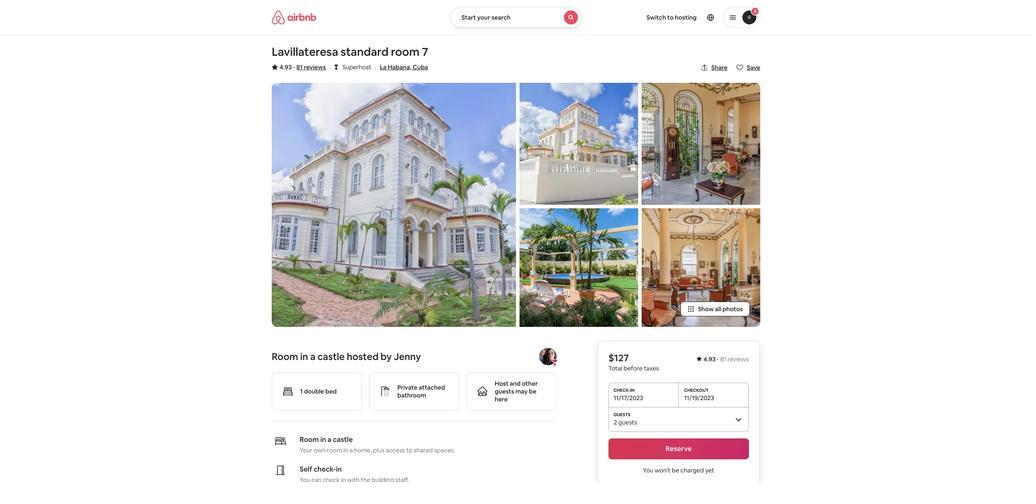 Task type: describe. For each thing, give the bounding box(es) containing it.
access
[[386, 447, 405, 455]]

in up own
[[321, 436, 326, 445]]

won't
[[655, 467, 671, 475]]

shared
[[414, 447, 433, 455]]

room for room in a castle hosted by jenny
[[272, 351, 298, 363]]

all
[[715, 306, 722, 313]]

profile element
[[592, 0, 761, 35]]

here
[[495, 396, 508, 404]]

2
[[614, 419, 617, 427]]

you won't be charged yet
[[643, 467, 715, 475]]

jenny
[[394, 351, 421, 363]]

yet
[[706, 467, 715, 475]]

guests inside host and other guests may be here
[[495, 388, 515, 396]]

in left home,
[[344, 447, 348, 455]]

taxes
[[644, 365, 659, 373]]

switch to hosting link
[[642, 8, 702, 27]]

cuba
[[413, 63, 428, 71]]

a for your
[[328, 436, 332, 445]]

room for room in a castle your own room in a home, plus access to shared spaces.
[[300, 436, 319, 445]]

standard
[[341, 45, 389, 59]]

la
[[380, 63, 387, 71]]

self check-in
[[300, 465, 342, 475]]

start
[[462, 14, 476, 21]]

1 vertical spatial be
[[672, 467, 680, 475]]

1 vertical spatial 81
[[721, 356, 727, 364]]

jenny is a superhost. image
[[552, 360, 559, 367]]

own
[[314, 447, 326, 455]]

your
[[300, 447, 313, 455]]

reserve
[[666, 445, 692, 454]]

castle for your
[[333, 436, 353, 445]]

󰀃
[[335, 63, 338, 71]]

room in a castle hosted by jenny
[[272, 351, 421, 363]]

reserve button
[[609, 439, 750, 460]]

a for hosted
[[310, 351, 316, 363]]

1 horizontal spatial 4.93
[[704, 356, 716, 364]]

lavillateresa standard room 7 image 2 image
[[520, 83, 639, 205]]

save button
[[733, 60, 764, 75]]

0 vertical spatial reviews
[[304, 63, 326, 71]]

show all photos
[[698, 306, 743, 313]]

private attached bathroom
[[398, 384, 445, 400]]

11/17/2023
[[614, 395, 644, 402]]

switch to hosting
[[647, 14, 697, 21]]

1
[[300, 388, 303, 396]]

host and other guests may be here
[[495, 380, 538, 404]]

1 double bed
[[300, 388, 337, 396]]

show all photos button
[[681, 302, 750, 317]]

switch
[[647, 14, 667, 21]]

save
[[747, 64, 761, 72]]

home,
[[354, 447, 372, 455]]

· la habana, cuba
[[375, 63, 428, 72]]

2 horizontal spatial a
[[350, 447, 353, 455]]

la habana, cuba button
[[380, 62, 428, 72]]

host
[[495, 380, 509, 388]]



Task type: locate. For each thing, give the bounding box(es) containing it.
1 vertical spatial room
[[327, 447, 342, 455]]

attached
[[419, 384, 445, 392]]

be inside host and other guests may be here
[[529, 388, 537, 396]]

1 vertical spatial castle
[[333, 436, 353, 445]]

guests
[[495, 388, 515, 396], [619, 419, 638, 427]]

4.93 · 81 reviews
[[280, 63, 326, 71], [704, 356, 750, 364]]

charged
[[681, 467, 704, 475]]

be
[[529, 388, 537, 396], [672, 467, 680, 475]]

before
[[624, 365, 643, 373]]

other
[[522, 380, 538, 388]]

to inside profile element
[[668, 14, 674, 21]]

1 horizontal spatial a
[[328, 436, 332, 445]]

0 horizontal spatial a
[[310, 351, 316, 363]]

4.93 down lavillateresa
[[280, 63, 292, 71]]

2 vertical spatial a
[[350, 447, 353, 455]]

reviews
[[304, 63, 326, 71], [728, 356, 750, 364]]

0 vertical spatial room
[[272, 351, 298, 363]]

in right the self
[[336, 465, 342, 475]]

$127
[[609, 352, 629, 365]]

2 guests
[[614, 419, 638, 427]]

1 horizontal spatial be
[[672, 467, 680, 475]]

search
[[492, 14, 511, 21]]

7
[[422, 45, 429, 59]]

castle for hosted
[[318, 351, 345, 363]]

to
[[668, 14, 674, 21], [407, 447, 413, 455]]

your
[[478, 14, 491, 21]]

$127 total before taxes
[[609, 352, 659, 373]]

3 button
[[723, 7, 761, 28]]

lavillateresa standard room 7 image 3 image
[[520, 209, 639, 327]]

2 guests button
[[609, 408, 750, 432]]

lavillateresa standard room 7 image 4 image
[[642, 83, 761, 205]]

1 horizontal spatial room
[[300, 436, 319, 445]]

castle left hosted
[[318, 351, 345, 363]]

0 vertical spatial to
[[668, 14, 674, 21]]

0 horizontal spatial 4.93 · 81 reviews
[[280, 63, 326, 71]]

a up double
[[310, 351, 316, 363]]

·
[[293, 63, 295, 71], [330, 63, 331, 72], [375, 63, 377, 72], [717, 356, 719, 364]]

show
[[698, 306, 714, 313]]

a up check-
[[328, 436, 332, 445]]

castle inside the room in a castle your own room in a home, plus access to shared spaces.
[[333, 436, 353, 445]]

habana,
[[388, 63, 412, 71]]

hosting
[[675, 14, 697, 21]]

plus
[[373, 447, 385, 455]]

you
[[643, 467, 654, 475]]

room inside the room in a castle your own room in a home, plus access to shared spaces.
[[300, 436, 319, 445]]

by
[[381, 351, 392, 363]]

guests left may
[[495, 388, 515, 396]]

room
[[391, 45, 420, 59], [327, 447, 342, 455]]

Start your search search field
[[451, 7, 582, 28]]

to right switch
[[668, 14, 674, 21]]

1 vertical spatial 4.93 · 81 reviews
[[704, 356, 750, 364]]

1 horizontal spatial 4.93 · 81 reviews
[[704, 356, 750, 364]]

0 horizontal spatial guests
[[495, 388, 515, 396]]

4.93 up 11/19/2023
[[704, 356, 716, 364]]

81
[[297, 63, 303, 71], [721, 356, 727, 364]]

bed
[[326, 388, 337, 396]]

a left home,
[[350, 447, 353, 455]]

to inside the room in a castle your own room in a home, plus access to shared spaces.
[[407, 447, 413, 455]]

lavillateresa
[[272, 45, 338, 59]]

start your search
[[462, 14, 511, 21]]

room in a castle your own room in a home, plus access to shared spaces.
[[300, 436, 455, 455]]

0 horizontal spatial reviews
[[304, 63, 326, 71]]

0 vertical spatial be
[[529, 388, 537, 396]]

1 horizontal spatial 81
[[721, 356, 727, 364]]

spaces.
[[434, 447, 455, 455]]

bathroom
[[398, 392, 426, 400]]

1 horizontal spatial reviews
[[728, 356, 750, 364]]

hosted
[[347, 351, 379, 363]]

1 horizontal spatial guests
[[619, 419, 638, 427]]

room
[[272, 351, 298, 363], [300, 436, 319, 445]]

share
[[712, 64, 728, 72]]

to right access
[[407, 447, 413, 455]]

0 vertical spatial 81
[[297, 63, 303, 71]]

0 vertical spatial 4.93 · 81 reviews
[[280, 63, 326, 71]]

guests inside dropdown button
[[619, 419, 638, 427]]

0 vertical spatial 4.93
[[280, 63, 292, 71]]

and
[[510, 380, 521, 388]]

11/19/2023
[[685, 395, 715, 402]]

1 vertical spatial to
[[407, 447, 413, 455]]

be right won't at the right
[[672, 467, 680, 475]]

1 vertical spatial a
[[328, 436, 332, 445]]

0 vertical spatial castle
[[318, 351, 345, 363]]

1 vertical spatial 4.93
[[704, 356, 716, 364]]

castle
[[318, 351, 345, 363], [333, 436, 353, 445]]

double
[[304, 388, 324, 396]]

0 horizontal spatial 4.93
[[280, 63, 292, 71]]

jenny image
[[540, 348, 557, 366], [540, 348, 557, 366]]

room up "la habana, cuba" button
[[391, 45, 420, 59]]

guests right 2
[[619, 419, 638, 427]]

1 vertical spatial reviews
[[728, 356, 750, 364]]

private
[[398, 384, 418, 392]]

1 horizontal spatial to
[[668, 14, 674, 21]]

4.93
[[280, 63, 292, 71], [704, 356, 716, 364]]

check-
[[314, 465, 336, 475]]

may
[[516, 388, 528, 396]]

in up 1
[[300, 351, 308, 363]]

1 vertical spatial guests
[[619, 419, 638, 427]]

share button
[[698, 60, 732, 75]]

0 vertical spatial guests
[[495, 388, 515, 396]]

0 horizontal spatial be
[[529, 388, 537, 396]]

room inside the room in a castle your own room in a home, plus access to shared spaces.
[[327, 447, 342, 455]]

0 horizontal spatial room
[[272, 351, 298, 363]]

castle up check-
[[333, 436, 353, 445]]

1 horizontal spatial room
[[391, 45, 420, 59]]

0 vertical spatial room
[[391, 45, 420, 59]]

room right own
[[327, 447, 342, 455]]

be right may
[[529, 388, 537, 396]]

3
[[754, 8, 757, 14]]

0 horizontal spatial room
[[327, 447, 342, 455]]

0 horizontal spatial to
[[407, 447, 413, 455]]

start your search button
[[451, 7, 582, 28]]

81 reviews button
[[297, 63, 326, 72]]

0 vertical spatial a
[[310, 351, 316, 363]]

photos
[[723, 306, 743, 313]]

0 horizontal spatial 81
[[297, 63, 303, 71]]

in
[[300, 351, 308, 363], [321, 436, 326, 445], [344, 447, 348, 455], [336, 465, 342, 475]]

a
[[310, 351, 316, 363], [328, 436, 332, 445], [350, 447, 353, 455]]

lavillateresa standard room 7 image 1 image
[[272, 83, 516, 327]]

lavillateresa standard room 7
[[272, 45, 429, 59]]

self
[[300, 465, 312, 475]]

superhost
[[343, 63, 372, 71]]

total
[[609, 365, 623, 373]]

lavillateresa standard room 7 image 5 image
[[642, 209, 761, 327]]

1 vertical spatial room
[[300, 436, 319, 445]]



Task type: vqa. For each thing, say whether or not it's contained in the screenshot.
show
yes



